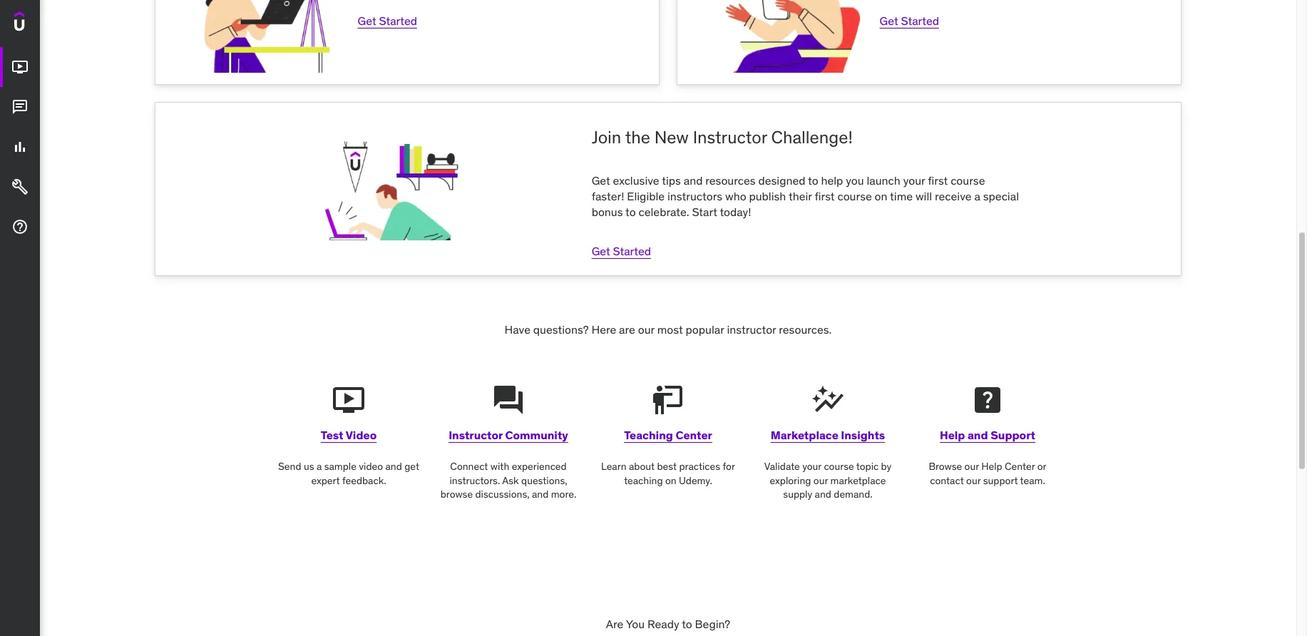 Task type: locate. For each thing, give the bounding box(es) containing it.
0 horizontal spatial get started
[[358, 13, 417, 28]]

test
[[321, 428, 344, 442]]

to
[[808, 173, 819, 187], [626, 205, 636, 219], [682, 617, 693, 631]]

and left get
[[386, 460, 402, 473]]

our right exploring
[[814, 474, 828, 487]]

0 vertical spatial help
[[940, 428, 966, 442]]

instructors
[[668, 189, 723, 203]]

0 horizontal spatial started
[[379, 13, 417, 28]]

to right ready
[[682, 617, 693, 631]]

0 horizontal spatial your
[[803, 460, 822, 473]]

course
[[951, 173, 986, 187], [838, 189, 872, 203], [824, 460, 855, 473]]

a left special
[[975, 189, 981, 203]]

1 horizontal spatial center
[[1005, 460, 1035, 473]]

your up will
[[904, 173, 926, 187]]

1 horizontal spatial on
[[875, 189, 888, 203]]

are
[[606, 617, 624, 631]]

video
[[359, 460, 383, 473]]

0 horizontal spatial instructor
[[449, 428, 503, 442]]

1 horizontal spatial a
[[975, 189, 981, 203]]

instructor
[[693, 126, 768, 148], [449, 428, 503, 442]]

1 vertical spatial center
[[1005, 460, 1035, 473]]

and up instructors
[[684, 173, 703, 187]]

1 vertical spatial a
[[317, 460, 322, 473]]

or
[[1038, 460, 1047, 473]]

join the new instructor challenge!
[[592, 126, 853, 148]]

course inside validate your course topic by exploring our marketplace supply and demand.
[[824, 460, 855, 473]]

help up support
[[982, 460, 1003, 473]]

get exclusive tips and resources designed to help you launch your first course faster! eligible instructors who publish their first course on time will receive a special bonus to celebrate. start today!
[[592, 173, 1020, 219]]

1 horizontal spatial your
[[904, 173, 926, 187]]

1 horizontal spatial instructor
[[693, 126, 768, 148]]

started for the middle get started link
[[613, 244, 651, 258]]

1 vertical spatial your
[[803, 460, 822, 473]]

0 vertical spatial medium image
[[11, 139, 29, 156]]

on down "best"
[[666, 474, 677, 487]]

here
[[592, 322, 617, 337]]

1 medium image from the top
[[11, 139, 29, 156]]

a
[[975, 189, 981, 203], [317, 460, 322, 473]]

to down the eligible
[[626, 205, 636, 219]]

you
[[846, 173, 864, 187]]

get for the middle get started link
[[592, 244, 611, 258]]

course up marketplace
[[824, 460, 855, 473]]

on inside "get exclusive tips and resources designed to help you launch your first course faster! eligible instructors who publish their first course on time will receive a special bonus to celebrate. start today!"
[[875, 189, 888, 203]]

on
[[875, 189, 888, 203], [666, 474, 677, 487]]

publish
[[749, 189, 786, 203]]

your up exploring
[[803, 460, 822, 473]]

with
[[491, 460, 510, 473]]

bonus
[[592, 205, 623, 219]]

get started
[[358, 13, 417, 28], [880, 13, 940, 28], [592, 244, 651, 258]]

0 horizontal spatial center
[[676, 428, 713, 442]]

will
[[916, 189, 933, 203]]

expert
[[311, 474, 340, 487]]

1 horizontal spatial get started
[[592, 244, 651, 258]]

0 vertical spatial medium image
[[11, 59, 29, 76]]

instructor up resources
[[693, 126, 768, 148]]

started for right get started link
[[902, 13, 940, 28]]

2 horizontal spatial get started link
[[880, 13, 940, 28]]

have questions? here are our most popular instructor resources.
[[505, 322, 832, 337]]

teaching
[[624, 428, 673, 442]]

for
[[723, 460, 736, 473]]

topic
[[857, 460, 879, 473]]

started
[[379, 13, 417, 28], [902, 13, 940, 28], [613, 244, 651, 258]]

medium image
[[11, 139, 29, 156], [11, 178, 29, 196], [11, 218, 29, 236]]

and
[[684, 173, 703, 187], [968, 428, 989, 442], [386, 460, 402, 473], [532, 488, 549, 501], [815, 488, 832, 501]]

0 vertical spatial on
[[875, 189, 888, 203]]

medium image
[[11, 59, 29, 76], [11, 99, 29, 116]]

1 vertical spatial first
[[815, 189, 835, 203]]

get for right get started link
[[880, 13, 899, 28]]

first up will
[[928, 173, 948, 187]]

validate
[[765, 460, 800, 473]]

center
[[676, 428, 713, 442], [1005, 460, 1035, 473]]

on down launch
[[875, 189, 888, 203]]

and down the questions,
[[532, 488, 549, 501]]

1 vertical spatial medium image
[[11, 99, 29, 116]]

a inside 'send us a sample video and get expert feedback.'
[[317, 460, 322, 473]]

0 horizontal spatial on
[[666, 474, 677, 487]]

to left help
[[808, 173, 819, 187]]

discussions,
[[475, 488, 530, 501]]

support
[[984, 474, 1018, 487]]

help up "browse"
[[940, 428, 966, 442]]

1 horizontal spatial help
[[982, 460, 1003, 473]]

receive
[[935, 189, 972, 203]]

course down you
[[838, 189, 872, 203]]

ask
[[502, 474, 519, 487]]

are you ready to begin?
[[606, 617, 731, 631]]

help
[[822, 173, 844, 187]]

1 vertical spatial on
[[666, 474, 677, 487]]

best
[[657, 460, 677, 473]]

a right us
[[317, 460, 322, 473]]

first down help
[[815, 189, 835, 203]]

get
[[358, 13, 377, 28], [880, 13, 899, 28], [592, 173, 611, 187], [592, 244, 611, 258]]

help
[[940, 428, 966, 442], [982, 460, 1003, 473]]

1 vertical spatial medium image
[[11, 178, 29, 196]]

get for the leftmost get started link
[[358, 13, 377, 28]]

course up receive
[[951, 173, 986, 187]]

and inside connect with experienced instructors. ask questions, browse discussions, and more.
[[532, 488, 549, 501]]

2 vertical spatial to
[[682, 617, 693, 631]]

0 vertical spatial center
[[676, 428, 713, 442]]

challenge!
[[772, 126, 853, 148]]

1 vertical spatial help
[[982, 460, 1003, 473]]

0 horizontal spatial to
[[626, 205, 636, 219]]

your
[[904, 173, 926, 187], [803, 460, 822, 473]]

0 horizontal spatial help
[[940, 428, 966, 442]]

1 horizontal spatial started
[[613, 244, 651, 258]]

special
[[984, 189, 1020, 203]]

ready
[[648, 617, 680, 631]]

0 vertical spatial your
[[904, 173, 926, 187]]

center up practices
[[676, 428, 713, 442]]

0 horizontal spatial a
[[317, 460, 322, 473]]

who
[[726, 189, 747, 203]]

designed
[[759, 173, 806, 187]]

instructors.
[[450, 474, 500, 487]]

have
[[505, 322, 531, 337]]

center up team.
[[1005, 460, 1035, 473]]

0 vertical spatial a
[[975, 189, 981, 203]]

insights
[[841, 428, 886, 442]]

a inside "get exclusive tips and resources designed to help you launch your first course faster! eligible instructors who publish their first course on time will receive a special bonus to celebrate. start today!"
[[975, 189, 981, 203]]

and right supply
[[815, 488, 832, 501]]

popular
[[686, 322, 725, 337]]

2 horizontal spatial started
[[902, 13, 940, 28]]

instructor up connect
[[449, 428, 503, 442]]

1 medium image from the top
[[11, 59, 29, 76]]

1 vertical spatial instructor
[[449, 428, 503, 442]]

questions?
[[534, 322, 589, 337]]

marketplace
[[831, 474, 886, 487]]

by
[[882, 460, 892, 473]]

started for the leftmost get started link
[[379, 13, 417, 28]]

2 vertical spatial course
[[824, 460, 855, 473]]

first
[[928, 173, 948, 187], [815, 189, 835, 203]]

1 horizontal spatial first
[[928, 173, 948, 187]]

get started link
[[358, 13, 417, 28], [880, 13, 940, 28], [592, 244, 651, 258]]

most
[[658, 322, 683, 337]]

1 vertical spatial to
[[626, 205, 636, 219]]

2 horizontal spatial to
[[808, 173, 819, 187]]

0 vertical spatial to
[[808, 173, 819, 187]]

2 vertical spatial medium image
[[11, 218, 29, 236]]



Task type: describe. For each thing, give the bounding box(es) containing it.
new
[[655, 126, 689, 148]]

browse
[[929, 460, 963, 473]]

time
[[890, 189, 913, 203]]

center inside browse our help center or contact our support team.
[[1005, 460, 1035, 473]]

celebrate.
[[639, 205, 690, 219]]

our right "browse"
[[965, 460, 980, 473]]

learn about best practices for teaching on udemy.
[[601, 460, 736, 487]]

help inside browse our help center or contact our support team.
[[982, 460, 1003, 473]]

resources.
[[779, 322, 832, 337]]

on inside learn about best practices for teaching on udemy.
[[666, 474, 677, 487]]

browse our help center or contact our support team.
[[929, 460, 1047, 487]]

about
[[629, 460, 655, 473]]

get
[[405, 460, 419, 473]]

you
[[626, 617, 645, 631]]

2 medium image from the top
[[11, 178, 29, 196]]

and inside "get exclusive tips and resources designed to help you launch your first course faster! eligible instructors who publish their first course on time will receive a special bonus to celebrate. start today!"
[[684, 173, 703, 187]]

2 horizontal spatial get started
[[880, 13, 940, 28]]

validate your course topic by exploring our marketplace supply and demand.
[[765, 460, 892, 501]]

browse
[[441, 488, 473, 501]]

us
[[304, 460, 314, 473]]

instructor community
[[449, 428, 568, 442]]

our right contact
[[967, 474, 981, 487]]

udemy image
[[14, 11, 79, 36]]

more.
[[551, 488, 577, 501]]

1 horizontal spatial get started link
[[592, 244, 651, 258]]

the
[[625, 126, 651, 148]]

test video
[[321, 428, 377, 442]]

teaching
[[624, 474, 663, 487]]

demand.
[[834, 488, 873, 501]]

and inside 'send us a sample video and get expert feedback.'
[[386, 460, 402, 473]]

connect with experienced instructors. ask questions, browse discussions, and more.
[[441, 460, 577, 501]]

your inside "get exclusive tips and resources designed to help you launch your first course faster! eligible instructors who publish their first course on time will receive a special bonus to celebrate. start today!"
[[904, 173, 926, 187]]

today!
[[720, 205, 752, 219]]

feedback.
[[342, 474, 386, 487]]

launch
[[867, 173, 901, 187]]

video
[[346, 428, 377, 442]]

0 horizontal spatial get started link
[[358, 13, 417, 28]]

instructor
[[727, 322, 777, 337]]

1 horizontal spatial to
[[682, 617, 693, 631]]

2 medium image from the top
[[11, 99, 29, 116]]

start
[[692, 205, 718, 219]]

3 medium image from the top
[[11, 218, 29, 236]]

our right are
[[638, 322, 655, 337]]

your inside validate your course topic by exploring our marketplace supply and demand.
[[803, 460, 822, 473]]

0 vertical spatial first
[[928, 173, 948, 187]]

their
[[789, 189, 812, 203]]

marketplace insights
[[771, 428, 886, 442]]

support
[[991, 428, 1036, 442]]

help and support
[[940, 428, 1036, 442]]

tips
[[662, 173, 681, 187]]

eligible
[[627, 189, 665, 203]]

team.
[[1021, 474, 1046, 487]]

exploring
[[770, 474, 812, 487]]

join
[[592, 126, 622, 148]]

send
[[278, 460, 301, 473]]

0 vertical spatial instructor
[[693, 126, 768, 148]]

practices
[[680, 460, 721, 473]]

community
[[505, 428, 568, 442]]

teaching center
[[624, 428, 713, 442]]

0 horizontal spatial first
[[815, 189, 835, 203]]

learn
[[601, 460, 627, 473]]

0 vertical spatial course
[[951, 173, 986, 187]]

questions,
[[522, 474, 568, 487]]

our inside validate your course topic by exploring our marketplace supply and demand.
[[814, 474, 828, 487]]

sample
[[324, 460, 357, 473]]

connect
[[450, 460, 488, 473]]

send us a sample video and get expert feedback.
[[278, 460, 419, 487]]

faster!
[[592, 189, 625, 203]]

resources
[[706, 173, 756, 187]]

contact
[[931, 474, 964, 487]]

begin?
[[695, 617, 731, 631]]

udemy.
[[679, 474, 713, 487]]

get inside "get exclusive tips and resources designed to help you launch your first course faster! eligible instructors who publish their first course on time will receive a special bonus to celebrate. start today!"
[[592, 173, 611, 187]]

and inside validate your course topic by exploring our marketplace supply and demand.
[[815, 488, 832, 501]]

experienced
[[512, 460, 567, 473]]

exclusive
[[613, 173, 660, 187]]

1 vertical spatial course
[[838, 189, 872, 203]]

marketplace
[[771, 428, 839, 442]]

and left support
[[968, 428, 989, 442]]

are
[[619, 322, 636, 337]]

supply
[[784, 488, 813, 501]]



Task type: vqa. For each thing, say whether or not it's contained in the screenshot.
business analytics & intelligence
no



